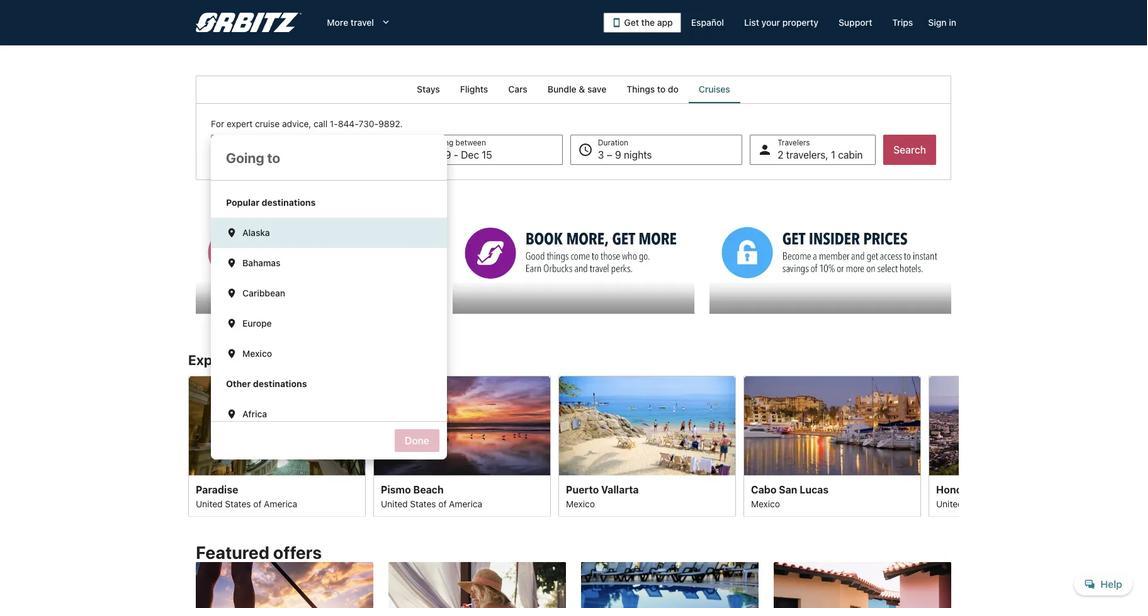 Task type: vqa. For each thing, say whether or not it's contained in the screenshot.
caribbean
yes



Task type: locate. For each thing, give the bounding box(es) containing it.
9
[[615, 149, 621, 161]]

3 of from the left
[[994, 498, 1002, 509]]

small image left caribbean
[[226, 288, 237, 299]]

states down beach
[[410, 498, 436, 509]]

1 horizontal spatial opens in a new window image
[[452, 211, 463, 222]]

in
[[949, 17, 956, 28], [278, 352, 289, 368]]

small image for europe
[[226, 318, 237, 329]]

paradise united states of america
[[196, 483, 297, 509]]

2 travelers, 1 cabin
[[778, 149, 863, 161]]

to
[[657, 84, 666, 94]]

list your property link
[[734, 11, 829, 34]]

trending
[[292, 352, 347, 368]]

4 small image from the top
[[226, 318, 237, 329]]

show next card image
[[951, 439, 967, 454]]

3 united from the left
[[936, 498, 963, 509]]

united
[[196, 498, 223, 509], [381, 498, 408, 509], [936, 498, 963, 509]]

in right stays
[[278, 352, 289, 368]]

united down the pismo
[[381, 498, 408, 509]]

tab list
[[196, 76, 951, 103]]

get the app
[[624, 17, 673, 28]]

europe
[[242, 318, 272, 329]]

1-
[[330, 119, 338, 129]]

united for paradise
[[196, 498, 223, 509]]

get the app link
[[603, 13, 681, 33]]

puerto vallarta showing a beach, general coastal views and kayaking or canoeing image
[[559, 376, 736, 476]]

other
[[226, 379, 251, 389]]

states down honolulu
[[966, 498, 991, 509]]

travel
[[351, 17, 374, 28]]

small image
[[226, 227, 237, 239], [226, 258, 237, 269], [226, 288, 237, 299], [226, 318, 237, 329], [226, 348, 237, 360]]

1 horizontal spatial of
[[438, 498, 447, 509]]

1 horizontal spatial mexico
[[566, 498, 595, 509]]

of inside honolulu united states of america
[[994, 498, 1002, 509]]

support link
[[829, 11, 882, 34]]

2 horizontal spatial mexico
[[751, 498, 780, 509]]

1 small image from the top
[[226, 227, 237, 239]]

support
[[839, 17, 872, 28]]

america inside honolulu united states of america
[[1004, 498, 1038, 509]]

bundle
[[548, 84, 577, 94]]

small image for alaska
[[226, 227, 237, 239]]

3
[[598, 149, 604, 161]]

2 states from the left
[[410, 498, 436, 509]]

small image left europe at left
[[226, 318, 237, 329]]

things to do
[[627, 84, 679, 94]]

1 vertical spatial in
[[278, 352, 289, 368]]

united inside 'paradise united states of america'
[[196, 498, 223, 509]]

travelers,
[[786, 149, 828, 161]]

1 states from the left
[[225, 498, 251, 509]]

states for paradise
[[225, 498, 251, 509]]

of
[[253, 498, 262, 509], [438, 498, 447, 509], [994, 498, 1002, 509]]

of inside 'paradise united states of america'
[[253, 498, 262, 509]]

united down honolulu
[[936, 498, 963, 509]]

0 horizontal spatial states
[[225, 498, 251, 509]]

15
[[482, 149, 492, 161]]

1 united from the left
[[196, 498, 223, 509]]

1 horizontal spatial states
[[410, 498, 436, 509]]

2 opens in a new window image from the left
[[452, 211, 463, 222]]

3 small image from the top
[[226, 288, 237, 299]]

states inside 'paradise united states of america'
[[225, 498, 251, 509]]

1 of from the left
[[253, 498, 262, 509]]

cabo
[[751, 483, 777, 495]]

0 vertical spatial in
[[949, 17, 956, 28]]

2 horizontal spatial america
[[1004, 498, 1038, 509]]

america
[[264, 498, 297, 509], [449, 498, 482, 509], [1004, 498, 1038, 509]]

in right sign
[[949, 17, 956, 28]]

your
[[762, 17, 780, 28]]

small image left bahamas
[[226, 258, 237, 269]]

0 horizontal spatial united
[[196, 498, 223, 509]]

united inside honolulu united states of america
[[936, 498, 963, 509]]

0 horizontal spatial in
[[278, 352, 289, 368]]

1
[[831, 149, 836, 161]]

3 america from the left
[[1004, 498, 1038, 509]]

nov 29 - dec 15 button
[[391, 135, 563, 165]]

2 horizontal spatial united
[[936, 498, 963, 509]]

tab list inside featured offers main content
[[196, 76, 951, 103]]

0 vertical spatial destinations
[[262, 197, 316, 208]]

730-
[[359, 119, 378, 129]]

mexico
[[242, 349, 272, 359], [566, 498, 595, 509], [751, 498, 780, 509]]

more
[[327, 17, 348, 28]]

29
[[439, 149, 451, 161]]

mexico down cabo
[[751, 498, 780, 509]]

opens in a new window image
[[195, 211, 207, 222], [452, 211, 463, 222]]

cars link
[[498, 76, 538, 103]]

2 horizontal spatial of
[[994, 498, 1002, 509]]

states down the paradise
[[225, 498, 251, 509]]

2 of from the left
[[438, 498, 447, 509]]

sign in
[[928, 17, 956, 28]]

search button
[[883, 135, 936, 165]]

america inside pismo beach united states of america
[[449, 498, 482, 509]]

in inside dropdown button
[[949, 17, 956, 28]]

states inside honolulu united states of america
[[966, 498, 991, 509]]

america for paradise
[[264, 498, 297, 509]]

america inside 'paradise united states of america'
[[264, 498, 297, 509]]

call
[[314, 119, 328, 129]]

&
[[579, 84, 585, 94]]

more travel
[[327, 17, 374, 28]]

small image for bahamas
[[226, 258, 237, 269]]

1 horizontal spatial in
[[949, 17, 956, 28]]

0 horizontal spatial opens in a new window image
[[195, 211, 207, 222]]

san
[[779, 483, 797, 495]]

destinations
[[262, 197, 316, 208], [350, 352, 430, 368], [253, 379, 307, 389]]

cabo san lucas mexico
[[751, 483, 829, 509]]

2 america from the left
[[449, 498, 482, 509]]

mexico inside 'puerto vallarta mexico'
[[566, 498, 595, 509]]

america for honolulu
[[1004, 498, 1038, 509]]

of inside pismo beach united states of america
[[438, 498, 447, 509]]

1 horizontal spatial america
[[449, 498, 482, 509]]

mexico down europe at left
[[242, 349, 272, 359]]

tab list containing stays
[[196, 76, 951, 103]]

3 states from the left
[[966, 498, 991, 509]]

sign in button
[[923, 11, 961, 34]]

1 horizontal spatial united
[[381, 498, 408, 509]]

9892.
[[378, 119, 403, 129]]

mexico down the puerto
[[566, 498, 595, 509]]

nov 29 - dec 15
[[418, 149, 492, 161]]

states
[[225, 498, 251, 509], [410, 498, 436, 509], [966, 498, 991, 509]]

2 united from the left
[[381, 498, 408, 509]]

2 small image from the top
[[226, 258, 237, 269]]

for expert cruise advice, call 1-844-730-9892.
[[211, 119, 403, 129]]

more travel button
[[317, 11, 402, 34]]

cruises
[[699, 84, 730, 94]]

show previous card image
[[181, 439, 196, 454]]

get
[[624, 17, 639, 28]]

0 horizontal spatial america
[[264, 498, 297, 509]]

small image left stays
[[226, 348, 237, 360]]

things
[[627, 84, 655, 94]]

the
[[641, 17, 655, 28]]

trips
[[892, 17, 913, 28]]

other destinations
[[226, 379, 307, 389]]

small image left alaska
[[226, 227, 237, 239]]

lucas
[[800, 483, 829, 495]]

africa
[[242, 409, 267, 419]]

2 vertical spatial destinations
[[253, 379, 307, 389]]

united down the paradise
[[196, 498, 223, 509]]

1 america from the left
[[264, 498, 297, 509]]

1 opens in a new window image from the left
[[195, 211, 207, 222]]

pismo beach featuring a sunset, views and tropical scenes image
[[373, 376, 551, 476]]

-
[[454, 149, 458, 161]]

honolulu united states of america
[[936, 483, 1038, 509]]

makiki - lower punchbowl - tantalus showing landscape views, a sunset and a city image
[[929, 376, 1106, 476]]

app
[[657, 17, 673, 28]]

0 horizontal spatial of
[[253, 498, 262, 509]]

2 horizontal spatial states
[[966, 498, 991, 509]]

3 – 9 nights
[[598, 149, 652, 161]]

popular destinations
[[226, 197, 316, 208]]

0 horizontal spatial mexico
[[242, 349, 272, 359]]

5 small image from the top
[[226, 348, 237, 360]]



Task type: describe. For each thing, give the bounding box(es) containing it.
1 vertical spatial destinations
[[350, 352, 430, 368]]

nov
[[418, 149, 436, 161]]

844-
[[338, 119, 359, 129]]

puerto
[[566, 483, 599, 495]]

featured offers main content
[[0, 76, 1147, 608]]

small image for caribbean
[[226, 288, 237, 299]]

orbitz logo image
[[196, 13, 302, 33]]

explore
[[188, 352, 237, 368]]

of for honolulu
[[994, 498, 1002, 509]]

bundle & save
[[548, 84, 607, 94]]

states for honolulu
[[966, 498, 991, 509]]

mexico inside cabo san lucas mexico
[[751, 498, 780, 509]]

list
[[744, 17, 759, 28]]

stays
[[240, 352, 275, 368]]

cruises link
[[689, 76, 740, 103]]

in inside featured offers main content
[[278, 352, 289, 368]]

featured offers
[[196, 542, 322, 563]]

cabin
[[838, 149, 863, 161]]

things to do link
[[617, 76, 689, 103]]

flights
[[460, 84, 488, 94]]

beach
[[413, 483, 444, 495]]

featured offers region
[[188, 535, 959, 608]]

Going to text field
[[211, 135, 447, 180]]

explore stays in trending destinations
[[188, 352, 430, 368]]

states inside pismo beach united states of america
[[410, 498, 436, 509]]

alaska
[[242, 228, 270, 238]]

las vegas featuring interior views image
[[188, 376, 366, 476]]

flights link
[[450, 76, 498, 103]]

2 travelers, 1 cabin button
[[750, 135, 876, 165]]

bundle & save link
[[538, 76, 617, 103]]

advice,
[[282, 119, 311, 129]]

cars
[[508, 84, 527, 94]]

caribbean
[[242, 288, 285, 298]]

download the app button image
[[612, 18, 622, 28]]

trips link
[[882, 11, 923, 34]]

–
[[607, 149, 612, 161]]

expert
[[227, 119, 253, 129]]

popular
[[226, 197, 260, 208]]

2
[[778, 149, 784, 161]]

search
[[894, 144, 926, 156]]

offers
[[273, 542, 322, 563]]

honolulu
[[936, 483, 980, 495]]

bahamas
[[242, 258, 281, 268]]

property
[[782, 17, 819, 28]]

3 – 9 nights button
[[570, 135, 742, 165]]

pismo
[[381, 483, 411, 495]]

list your property
[[744, 17, 819, 28]]

destinations for popular destinations
[[262, 197, 316, 208]]

united for honolulu
[[936, 498, 963, 509]]

small image
[[226, 409, 237, 420]]

pismo beach united states of america
[[381, 483, 482, 509]]

español button
[[681, 11, 734, 34]]

puerto vallarta mexico
[[566, 483, 639, 509]]

sign
[[928, 17, 947, 28]]

stays
[[417, 84, 440, 94]]

dec
[[461, 149, 479, 161]]

do
[[668, 84, 679, 94]]

of for paradise
[[253, 498, 262, 509]]

marina cabo san lucas which includes a marina, a coastal town and night scenes image
[[744, 376, 921, 476]]

vallarta
[[601, 483, 639, 495]]

cruise
[[255, 119, 280, 129]]

small image for mexico
[[226, 348, 237, 360]]

for
[[211, 119, 224, 129]]

nights
[[624, 149, 652, 161]]

paradise
[[196, 483, 238, 495]]

destinations for other destinations
[[253, 379, 307, 389]]

stays link
[[407, 76, 450, 103]]

united inside pismo beach united states of america
[[381, 498, 408, 509]]

featured
[[196, 542, 269, 563]]

save
[[587, 84, 607, 94]]

español
[[691, 17, 724, 28]]



